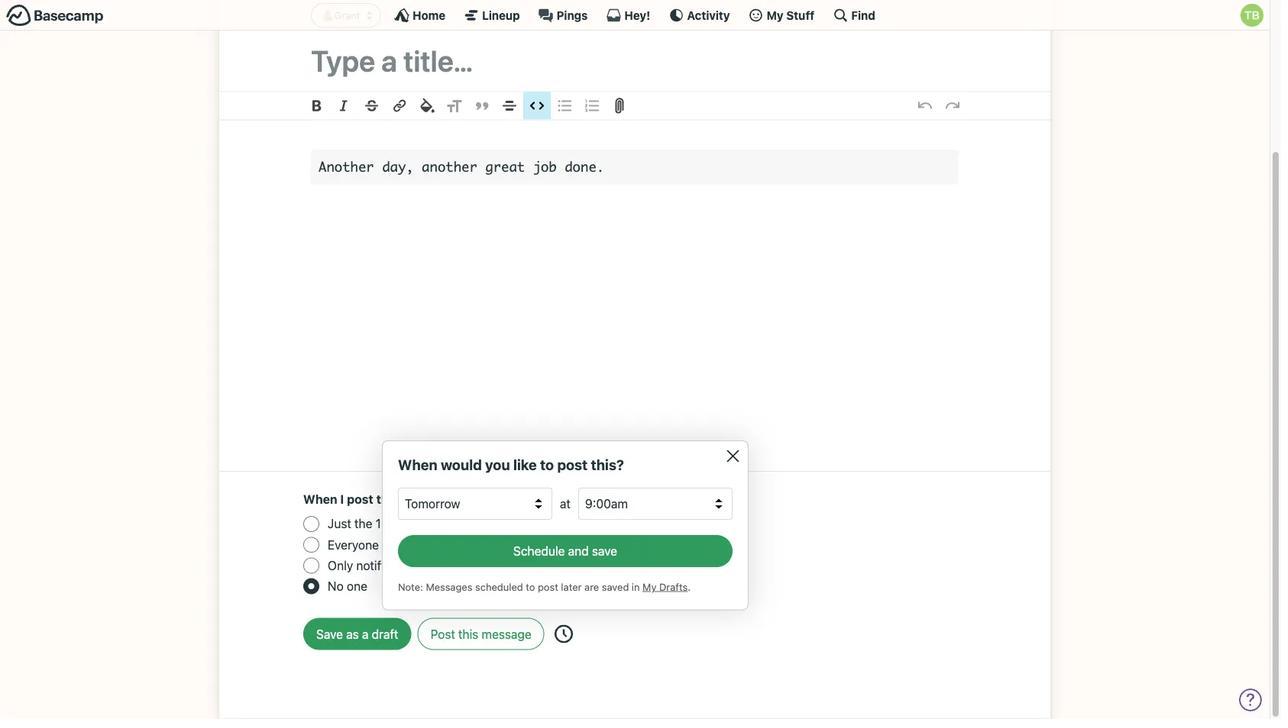 Task type: describe. For each thing, give the bounding box(es) containing it.
change…
[[445, 559, 497, 574]]

my inside dropdown button
[[767, 8, 784, 22]]

everyone         who can see this project
[[328, 538, 517, 553]]

another day, another great job done.
[[319, 159, 605, 176]]

0 vertical spatial this
[[490, 517, 510, 532]]

great
[[485, 159, 525, 176]]

i
[[340, 493, 344, 507]]

only
[[328, 559, 353, 574]]

1 vertical spatial this
[[455, 538, 475, 553]]

no
[[328, 580, 344, 594]]

tim burton image
[[1241, 4, 1264, 27]]

can
[[409, 538, 429, 553]]

1 vertical spatial post
[[347, 493, 373, 507]]

save as a draft button
[[303, 619, 411, 651]]

messages
[[426, 582, 473, 594]]

are
[[585, 582, 599, 594]]

switch accounts image
[[6, 4, 104, 28]]

you
[[485, 457, 510, 474]]

find
[[852, 8, 876, 22]]

Type a title… text field
[[311, 44, 959, 78]]

this?
[[591, 457, 624, 474]]

schedule and save
[[513, 545, 617, 559]]

person
[[384, 517, 423, 532]]

draft
[[372, 628, 398, 642]]

find button
[[833, 8, 876, 23]]

0 vertical spatial to
[[540, 457, 554, 474]]

when i post this, notify…
[[303, 493, 451, 507]]

done.
[[565, 159, 605, 176]]

notify…
[[406, 493, 451, 507]]

💰
[[322, 10, 332, 21]]

pings button
[[538, 8, 588, 23]]

working
[[426, 517, 469, 532]]

1 vertical spatial project
[[478, 538, 517, 553]]

a
[[362, 628, 369, 642]]

grant
[[334, 10, 360, 21]]

as
[[346, 628, 359, 642]]

day,
[[382, 159, 414, 176]]

change… button
[[445, 557, 497, 575]]

activity link
[[669, 8, 730, 23]]

one
[[347, 580, 367, 594]]

no one
[[328, 580, 367, 594]]

just the 1 person working on this project
[[328, 517, 552, 532]]

2 vertical spatial post
[[538, 582, 558, 594]]

💰 grant button
[[311, 3, 381, 28]]

my drafts link
[[643, 582, 688, 594]]



Task type: vqa. For each thing, say whether or not it's contained in the screenshot.
Set associated with important
no



Task type: locate. For each thing, give the bounding box(es) containing it.
my stuff button
[[749, 8, 815, 23]]

post this message button
[[418, 619, 545, 651]]

when
[[398, 457, 438, 474], [303, 493, 338, 507]]

0 horizontal spatial 1
[[376, 517, 381, 532]]

1 vertical spatial my
[[643, 582, 657, 594]]

lineup link
[[464, 8, 520, 23]]

1 down who
[[391, 559, 396, 574]]

0 vertical spatial 1
[[376, 517, 381, 532]]

💰 grant
[[322, 10, 360, 21]]

0 horizontal spatial when
[[303, 493, 338, 507]]

1 right the
[[376, 517, 381, 532]]

0 horizontal spatial my
[[643, 582, 657, 594]]

note: messages scheduled to post later are     saved in my drafts .
[[398, 582, 691, 594]]

just
[[328, 517, 351, 532]]

lineup
[[482, 8, 520, 22]]

.
[[688, 582, 691, 594]]

in
[[632, 582, 640, 594]]

hey!
[[625, 8, 651, 22]]

my
[[767, 8, 784, 22], [643, 582, 657, 594]]

scheduled
[[475, 582, 523, 594]]

when left i
[[303, 493, 338, 507]]

1 horizontal spatial my
[[767, 8, 784, 22]]

activity
[[687, 8, 730, 22]]

when up notify… on the left of page
[[398, 457, 438, 474]]

post
[[557, 457, 588, 474], [347, 493, 373, 507], [538, 582, 558, 594]]

my stuff
[[767, 8, 815, 22]]

my right in on the left
[[643, 582, 657, 594]]

when for when would you like to post this?
[[398, 457, 438, 474]]

only notify 1 person. change…
[[328, 559, 497, 574]]

1 for person.
[[391, 559, 396, 574]]

0 vertical spatial project
[[513, 517, 552, 532]]

1 vertical spatial to
[[526, 582, 535, 594]]

1 horizontal spatial to
[[540, 457, 554, 474]]

post right i
[[347, 493, 373, 507]]

this right on
[[490, 517, 510, 532]]

2 vertical spatial this
[[459, 628, 479, 642]]

when for when i post this, notify…
[[303, 493, 338, 507]]

the
[[355, 517, 372, 532]]

main element
[[0, 0, 1270, 31]]

0 vertical spatial when
[[398, 457, 438, 474]]

notify
[[356, 559, 388, 574]]

this
[[490, 517, 510, 532], [455, 538, 475, 553], [459, 628, 479, 642]]

post left this?
[[557, 457, 588, 474]]

project up schedule
[[513, 517, 552, 532]]

to right scheduled
[[526, 582, 535, 594]]

on
[[473, 517, 487, 532]]

this inside button
[[459, 628, 479, 642]]

1 vertical spatial 1
[[391, 559, 396, 574]]

schedule
[[513, 545, 565, 559]]

1
[[376, 517, 381, 532], [391, 559, 396, 574]]

project down on
[[478, 538, 517, 553]]

to
[[540, 457, 554, 474], [526, 582, 535, 594]]

everyone
[[328, 538, 379, 553]]

my left the stuff
[[767, 8, 784, 22]]

schedule and save button
[[398, 536, 733, 568]]

save
[[316, 628, 343, 642]]

to right like
[[540, 457, 554, 474]]

post left later on the left bottom of the page
[[538, 582, 558, 594]]

project
[[513, 517, 552, 532], [478, 538, 517, 553]]

home
[[413, 8, 446, 22]]

1 horizontal spatial when
[[398, 457, 438, 474]]

message
[[482, 628, 532, 642]]

0 vertical spatial my
[[767, 8, 784, 22]]

0 horizontal spatial to
[[526, 582, 535, 594]]

1 vertical spatial when
[[303, 493, 338, 507]]

like
[[513, 457, 537, 474]]

this,
[[376, 493, 403, 507]]

at
[[560, 497, 571, 512]]

1 for person
[[376, 517, 381, 532]]

save as a draft
[[316, 628, 398, 642]]

1 horizontal spatial 1
[[391, 559, 396, 574]]

note:
[[398, 582, 423, 594]]

stuff
[[787, 8, 815, 22]]

when would you like to post this?
[[398, 457, 624, 474]]

hey! button
[[606, 8, 651, 23]]

this right 'post'
[[459, 628, 479, 642]]

0 vertical spatial post
[[557, 457, 588, 474]]

another
[[319, 159, 374, 176]]

save
[[592, 545, 617, 559]]

person.
[[400, 559, 441, 574]]

post
[[431, 628, 455, 642]]

Write away… text field
[[265, 121, 1005, 453]]

see
[[432, 538, 451, 553]]

saved
[[602, 582, 629, 594]]

later
[[561, 582, 582, 594]]

who
[[382, 538, 405, 553]]

would
[[441, 457, 482, 474]]

post this message
[[431, 628, 532, 642]]

pings
[[557, 8, 588, 22]]

home link
[[394, 8, 446, 23]]

drafts
[[659, 582, 688, 594]]

job
[[533, 159, 557, 176]]

schedule this to post later image
[[555, 626, 573, 644]]

this up change…
[[455, 538, 475, 553]]

another
[[422, 159, 477, 176]]

and
[[568, 545, 589, 559]]



